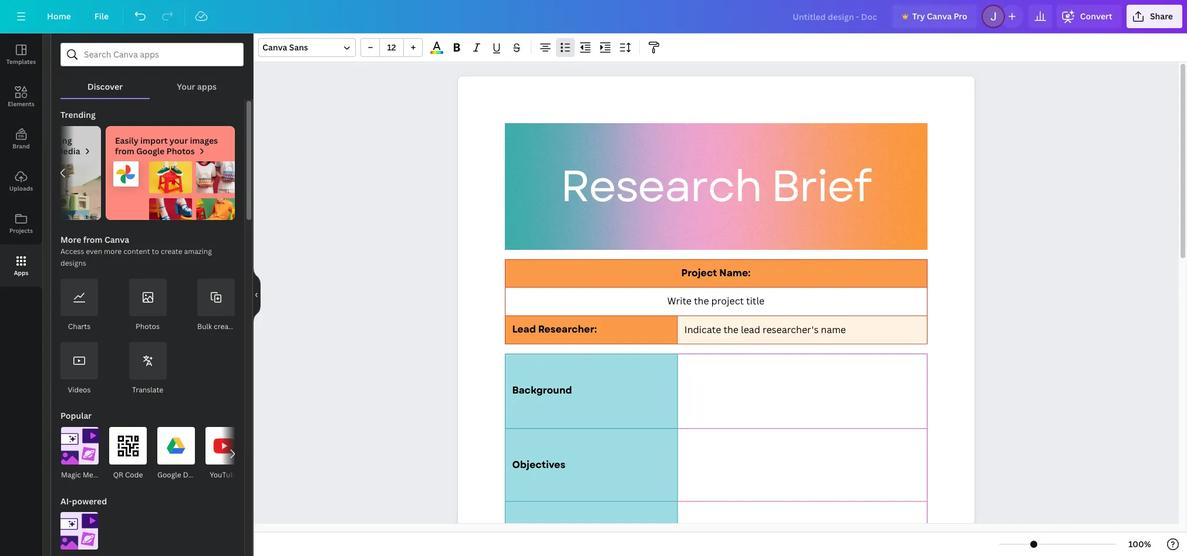 Task type: vqa. For each thing, say whether or not it's contained in the screenshot.
3rd the 'soundtrack'
no



Task type: locate. For each thing, give the bounding box(es) containing it.
your
[[170, 135, 188, 146]]

photos
[[167, 146, 195, 157], [136, 322, 160, 332]]

1 vertical spatial photos
[[136, 322, 160, 332]]

1 horizontal spatial from
[[115, 146, 134, 157]]

code
[[125, 471, 143, 481]]

canva left sans
[[263, 42, 287, 53]]

1 vertical spatial from
[[83, 234, 103, 246]]

main menu bar
[[0, 0, 1188, 33]]

apps button
[[0, 245, 42, 287]]

import
[[140, 135, 168, 146]]

create
[[161, 247, 182, 257], [214, 322, 235, 332]]

create right bulk
[[214, 322, 235, 332]]

try canva pro button
[[893, 5, 977, 28]]

side panel tab list
[[0, 33, 42, 287]]

ai-
[[61, 496, 72, 508]]

hide image
[[253, 267, 261, 323]]

1 horizontal spatial create
[[214, 322, 235, 332]]

google left "drive"
[[157, 471, 181, 481]]

the google photos logo is positioned on the left side. to the right of the logo, there is a grid containing four images. these images display colorful shoes, shirts, or chairs. image
[[106, 162, 235, 220]]

from left import
[[115, 146, 134, 157]]

photos inside easily import your images from google photos
[[167, 146, 195, 157]]

100%
[[1129, 539, 1152, 550]]

share
[[1151, 11, 1174, 22]]

canva sans
[[263, 42, 308, 53]]

0 vertical spatial canva
[[927, 11, 952, 22]]

0 horizontal spatial canva
[[105, 234, 129, 246]]

1 vertical spatial create
[[214, 322, 235, 332]]

0 vertical spatial google
[[136, 146, 165, 157]]

bulk create
[[197, 322, 235, 332]]

your apps button
[[150, 66, 244, 98]]

canva right try
[[927, 11, 952, 22]]

pro
[[954, 11, 968, 22]]

magic media
[[61, 471, 104, 481]]

google
[[136, 146, 165, 157], [157, 471, 181, 481]]

ai-powered
[[61, 496, 107, 508]]

canva inside more from canva access even more content to create amazing designs
[[105, 234, 129, 246]]

100% button
[[1121, 536, 1160, 555]]

more from canva element
[[61, 279, 235, 397]]

0 vertical spatial from
[[115, 146, 134, 157]]

photos inside more from canva element
[[136, 322, 160, 332]]

2 vertical spatial canva
[[105, 234, 129, 246]]

group
[[361, 38, 423, 57]]

Search Canva apps search field
[[84, 43, 220, 66]]

1 vertical spatial canva
[[263, 42, 287, 53]]

media
[[83, 471, 104, 481]]

uploads button
[[0, 160, 42, 203]]

discover button
[[61, 66, 150, 98]]

easily import your images from google photos
[[115, 135, 218, 157]]

youtube
[[210, 471, 239, 481]]

to
[[152, 247, 159, 257]]

from
[[115, 146, 134, 157], [83, 234, 103, 246]]

0 horizontal spatial from
[[83, 234, 103, 246]]

drive
[[183, 471, 201, 481]]

from inside easily import your images from google photos
[[115, 146, 134, 157]]

from up even in the left of the page
[[83, 234, 103, 246]]

0 horizontal spatial photos
[[136, 322, 160, 332]]

0 horizontal spatial create
[[161, 247, 182, 257]]

2 horizontal spatial canva
[[927, 11, 952, 22]]

even
[[86, 247, 102, 257]]

content
[[123, 247, 150, 257]]

file button
[[85, 5, 118, 28]]

charts
[[68, 322, 91, 332]]

projects button
[[0, 203, 42, 245]]

photos left bulk
[[136, 322, 160, 332]]

0 vertical spatial photos
[[167, 146, 195, 157]]

canva
[[927, 11, 952, 22], [263, 42, 287, 53], [105, 234, 129, 246]]

canva up more at the left top of the page
[[105, 234, 129, 246]]

uploads
[[9, 184, 33, 193]]

create inside more from canva element
[[214, 322, 235, 332]]

file
[[94, 11, 109, 22]]

photos up the google photos logo is positioned on the left side. to the right of the logo, there is a grid containing four images. these images display colorful shoes, shirts, or chairs.
[[167, 146, 195, 157]]

Research Brief text field
[[458, 76, 975, 557]]

from inside more from canva access even more content to create amazing designs
[[83, 234, 103, 246]]

0 vertical spatial create
[[161, 247, 182, 257]]

1 horizontal spatial canva
[[263, 42, 287, 53]]

elements button
[[0, 76, 42, 118]]

convert
[[1081, 11, 1113, 22]]

google left the your
[[136, 146, 165, 157]]

bulk
[[197, 322, 212, 332]]

create right to
[[161, 247, 182, 257]]

1 horizontal spatial photos
[[167, 146, 195, 157]]



Task type: describe. For each thing, give the bounding box(es) containing it.
templates button
[[0, 33, 42, 76]]

1 vertical spatial google
[[157, 471, 181, 481]]

textbox with the sentence, 'a rover exploring mars' over an image of a rover exploring mars image
[[0, 162, 101, 220]]

qr
[[113, 471, 123, 481]]

brand button
[[0, 118, 42, 160]]

color range image
[[431, 51, 443, 54]]

create inside more from canva access even more content to create amazing designs
[[161, 247, 182, 257]]

research
[[560, 155, 762, 218]]

– – number field
[[384, 42, 400, 53]]

brand
[[13, 142, 30, 150]]

templates
[[6, 58, 36, 66]]

trending
[[61, 109, 96, 120]]

research brief
[[560, 155, 871, 218]]

more
[[61, 234, 81, 246]]

magic
[[61, 471, 81, 481]]

canva inside "dropdown button"
[[263, 42, 287, 53]]

videos
[[68, 385, 91, 395]]

try canva pro
[[913, 11, 968, 22]]

access
[[61, 247, 84, 257]]

easily
[[115, 135, 138, 146]]

Design title text field
[[784, 5, 888, 28]]

your
[[177, 81, 195, 92]]

home
[[47, 11, 71, 22]]

sans
[[289, 42, 308, 53]]

qr code
[[113, 471, 143, 481]]

designs
[[61, 258, 86, 268]]

share button
[[1127, 5, 1183, 28]]

discover
[[88, 81, 123, 92]]

projects
[[9, 227, 33, 235]]

try
[[913, 11, 926, 22]]

apps
[[197, 81, 217, 92]]

your apps
[[177, 81, 217, 92]]

more
[[104, 247, 122, 257]]

elements
[[8, 100, 34, 108]]

google drive
[[157, 471, 201, 481]]

translate
[[132, 385, 163, 395]]

canva sans button
[[258, 38, 356, 57]]

popular
[[61, 411, 92, 422]]

amazing
[[184, 247, 212, 257]]

brief
[[771, 155, 871, 218]]

apps
[[14, 269, 28, 277]]

convert button
[[1057, 5, 1123, 28]]

more from canva access even more content to create amazing designs
[[61, 234, 212, 268]]

google inside easily import your images from google photos
[[136, 146, 165, 157]]

images
[[190, 135, 218, 146]]

home link
[[38, 5, 80, 28]]

powered
[[72, 496, 107, 508]]

canva inside button
[[927, 11, 952, 22]]



